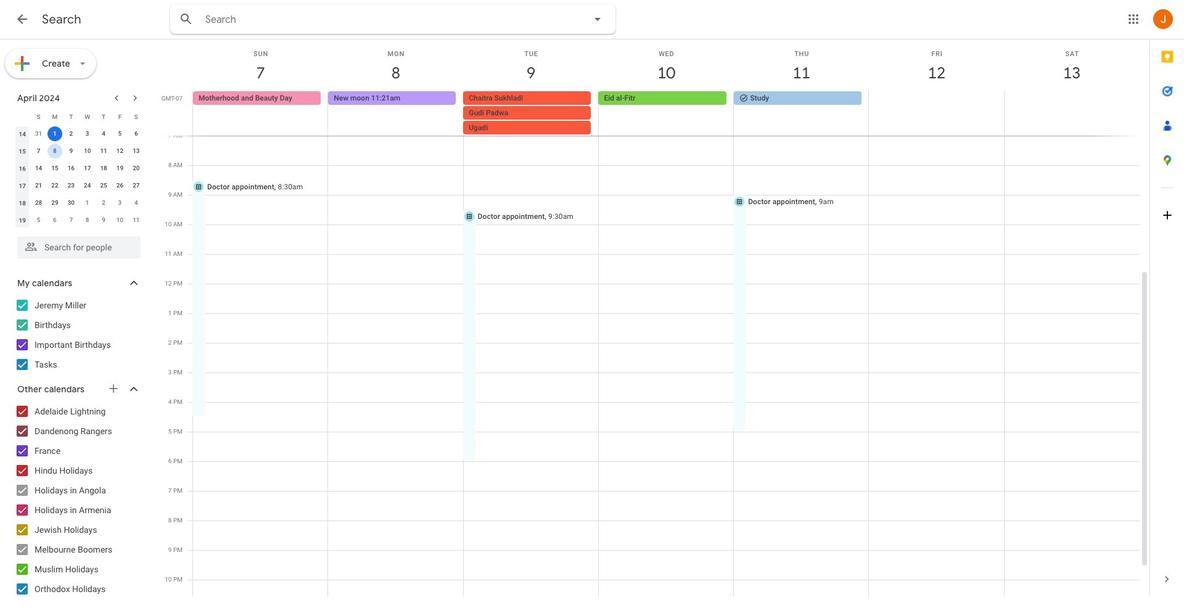 Task type: describe. For each thing, give the bounding box(es) containing it.
9 element
[[64, 144, 79, 159]]

may 3 element
[[113, 196, 127, 210]]

search options image
[[586, 7, 610, 31]]

go back image
[[15, 12, 30, 27]]

may 4 element
[[129, 196, 144, 210]]

may 6 element
[[47, 213, 62, 228]]

may 9 element
[[96, 213, 111, 228]]

20 element
[[129, 161, 144, 176]]

2 element
[[64, 127, 79, 141]]

10 element
[[80, 144, 95, 159]]

may 5 element
[[31, 213, 46, 228]]

my calendars list
[[2, 296, 153, 375]]

18 element
[[96, 161, 111, 176]]

19 element
[[113, 161, 127, 176]]

column header inside april 2024 grid
[[14, 108, 30, 125]]

30 element
[[64, 196, 79, 210]]

other calendars list
[[2, 402, 153, 597]]

13 element
[[129, 144, 144, 159]]

12 element
[[113, 144, 127, 159]]

april 2024 grid
[[12, 108, 144, 229]]

23 element
[[64, 178, 79, 193]]

26 element
[[113, 178, 127, 193]]

8 element
[[47, 144, 62, 159]]

1, today element
[[47, 127, 62, 141]]

29 element
[[47, 196, 62, 210]]

14 element
[[31, 161, 46, 176]]

row group inside april 2024 grid
[[14, 125, 144, 229]]

22 element
[[47, 178, 62, 193]]

may 11 element
[[129, 213, 144, 228]]

24 element
[[80, 178, 95, 193]]



Task type: locate. For each thing, give the bounding box(es) containing it.
None search field
[[170, 4, 616, 34]]

6 element
[[129, 127, 144, 141]]

may 1 element
[[80, 196, 95, 210]]

tab list
[[1151, 39, 1185, 562]]

5 element
[[113, 127, 127, 141]]

row group
[[14, 125, 144, 229]]

Search for people text field
[[25, 236, 133, 259]]

21 element
[[31, 178, 46, 193]]

add other calendars image
[[107, 383, 120, 395]]

search image
[[174, 7, 199, 31]]

16 element
[[64, 161, 79, 176]]

may 10 element
[[113, 213, 127, 228]]

4 element
[[96, 127, 111, 141]]

may 7 element
[[64, 213, 79, 228]]

11 element
[[96, 144, 111, 159]]

None search field
[[0, 231, 153, 259]]

27 element
[[129, 178, 144, 193]]

28 element
[[31, 196, 46, 210]]

grid
[[158, 39, 1150, 597]]

heading
[[42, 12, 81, 27]]

march 31 element
[[31, 127, 46, 141]]

may 2 element
[[96, 196, 111, 210]]

cell
[[464, 91, 599, 136], [869, 91, 1005, 136], [1005, 91, 1140, 136], [47, 125, 63, 143], [47, 143, 63, 160]]

7 element
[[31, 144, 46, 159]]

17 element
[[80, 161, 95, 176]]

column header
[[14, 108, 30, 125]]

row
[[188, 91, 1150, 136], [14, 108, 144, 125], [14, 125, 144, 143], [14, 143, 144, 160], [14, 160, 144, 177], [14, 177, 144, 194], [14, 194, 144, 212], [14, 212, 144, 229]]

may 8 element
[[80, 213, 95, 228]]

15 element
[[47, 161, 62, 176]]

25 element
[[96, 178, 111, 193]]

3 element
[[80, 127, 95, 141]]

Search text field
[[205, 14, 556, 26]]



Task type: vqa. For each thing, say whether or not it's contained in the screenshot.
cell
yes



